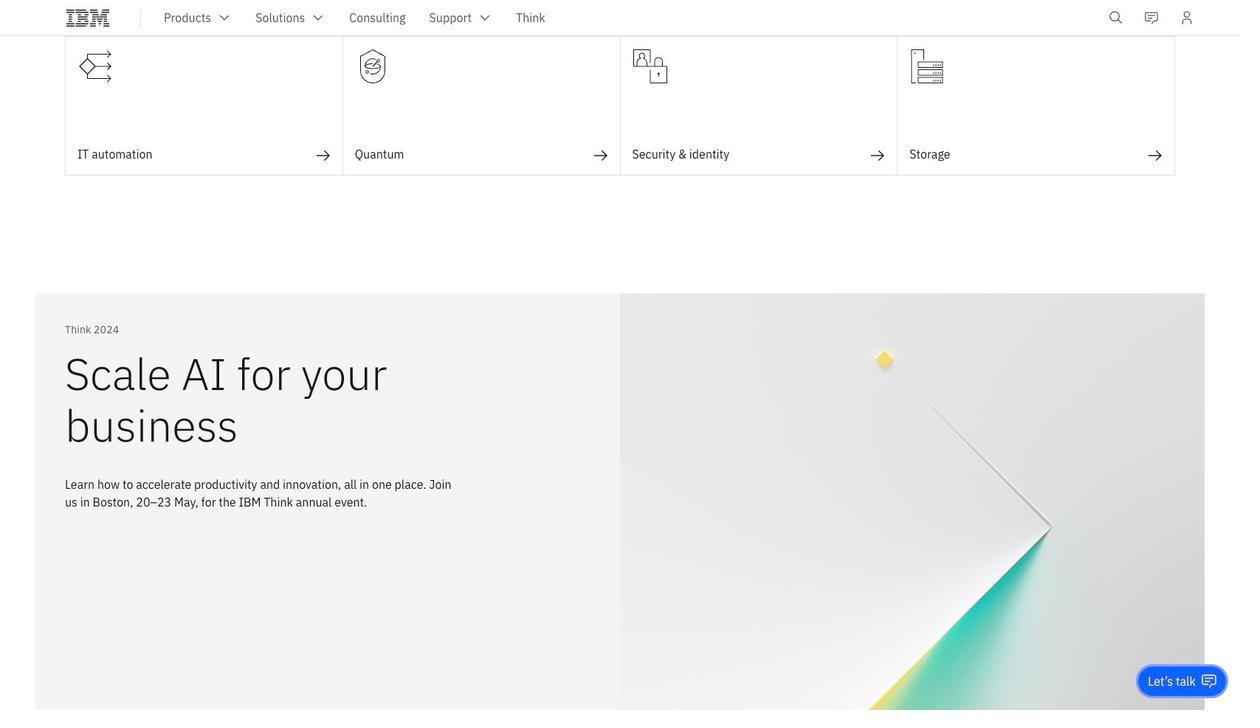 Task type: locate. For each thing, give the bounding box(es) containing it.
let's talk element
[[1148, 674, 1196, 690]]



